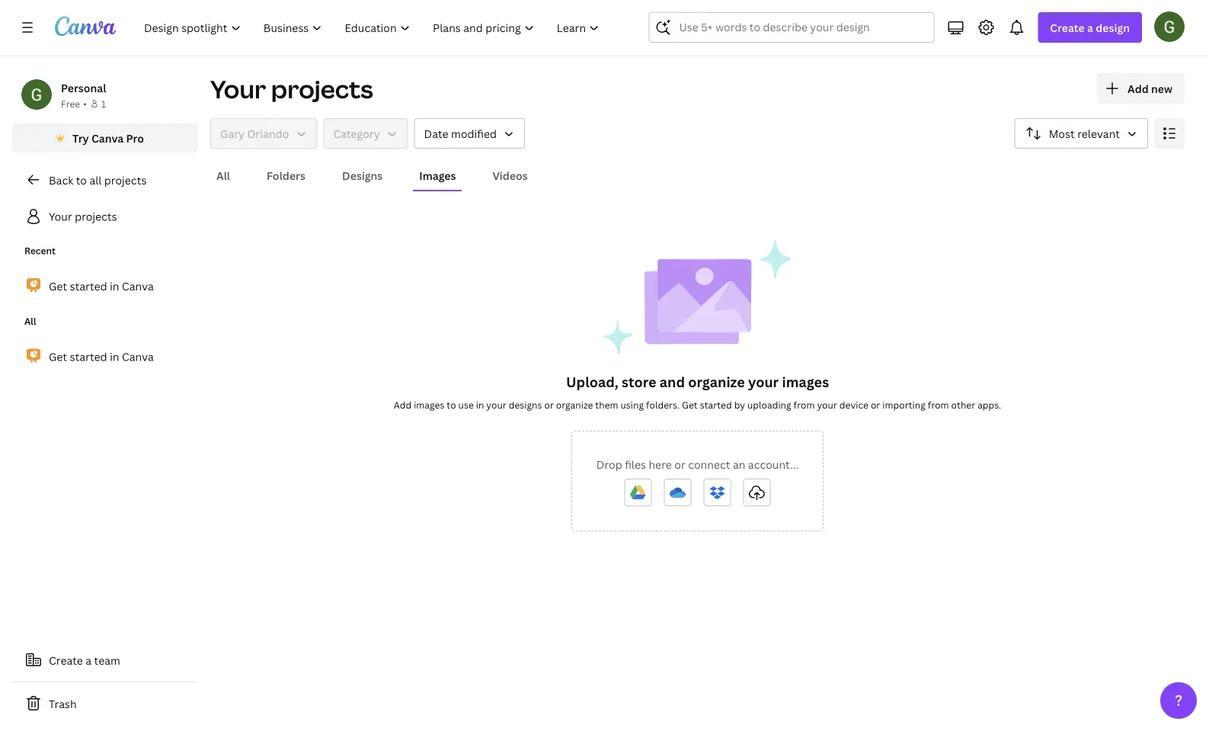 Task type: describe. For each thing, give the bounding box(es) containing it.
using
[[621, 398, 644, 411]]

started inside upload, store and organize your images add images to use in your designs or organize them using folders. get started by uploading from your device or importing from other apps.
[[700, 398, 732, 411]]

to inside upload, store and organize your images add images to use in your designs or organize them using folders. get started by uploading from your device or importing from other apps.
[[447, 398, 456, 411]]

0 horizontal spatial images
[[414, 398, 445, 411]]

modified
[[451, 126, 497, 141]]

account...
[[749, 457, 799, 472]]

get for 2nd get started in canva link
[[49, 349, 67, 364]]

images
[[420, 168, 456, 183]]

free •
[[61, 97, 87, 110]]

create for create a design
[[1051, 20, 1085, 35]]

store
[[622, 372, 657, 391]]

canva for 1st get started in canva link from the top of the page
[[122, 279, 154, 293]]

files
[[625, 457, 646, 472]]

date
[[424, 126, 449, 141]]

add new
[[1128, 81, 1173, 96]]

create a team
[[49, 653, 120, 667]]

pro
[[126, 131, 144, 145]]

images button
[[413, 161, 462, 190]]

Sort by button
[[1015, 118, 1149, 149]]

date modified
[[424, 126, 497, 141]]

2 horizontal spatial your
[[818, 398, 838, 411]]

create a design
[[1051, 20, 1131, 35]]

in for 2nd get started in canva link
[[110, 349, 119, 364]]

upload, store and organize your images add images to use in your designs or organize them using folders. get started by uploading from your device or importing from other apps.
[[394, 372, 1002, 411]]

all inside button
[[217, 168, 230, 183]]

in inside upload, store and organize your images add images to use in your designs or organize them using folders. get started by uploading from your device or importing from other apps.
[[476, 398, 484, 411]]

0 vertical spatial your projects
[[210, 72, 373, 106]]

get started in canva for 1st get started in canva link from the top of the page
[[49, 279, 154, 293]]

folders button
[[261, 161, 312, 190]]

orlando
[[247, 126, 289, 141]]

0 horizontal spatial to
[[76, 173, 87, 187]]

connect
[[689, 457, 731, 472]]

add new button
[[1098, 73, 1185, 104]]

new
[[1152, 81, 1173, 96]]

started for 2nd get started in canva link
[[70, 349, 107, 364]]

by
[[735, 398, 746, 411]]

1 horizontal spatial your
[[210, 72, 266, 106]]

1 vertical spatial organize
[[556, 398, 593, 411]]

back
[[49, 173, 73, 187]]

1 from from the left
[[794, 398, 815, 411]]

folders
[[267, 168, 306, 183]]

•
[[83, 97, 87, 110]]

team
[[94, 653, 120, 667]]

try canva pro
[[72, 131, 144, 145]]

create for create a team
[[49, 653, 83, 667]]

most relevant
[[1050, 126, 1121, 141]]

back to all projects link
[[12, 165, 198, 195]]

other
[[952, 398, 976, 411]]

videos button
[[487, 161, 534, 190]]

create a design button
[[1039, 12, 1143, 43]]

and
[[660, 372, 685, 391]]

top level navigation element
[[134, 12, 612, 43]]

0 horizontal spatial or
[[545, 398, 554, 411]]

try
[[72, 131, 89, 145]]

Owner button
[[210, 118, 317, 149]]

add inside dropdown button
[[1128, 81, 1149, 96]]

them
[[596, 398, 619, 411]]

apps.
[[978, 398, 1002, 411]]

gary
[[220, 126, 245, 141]]

your projects link
[[12, 201, 198, 232]]

upload,
[[566, 372, 619, 391]]

an
[[733, 457, 746, 472]]



Task type: locate. For each thing, give the bounding box(es) containing it.
0 horizontal spatial from
[[794, 398, 815, 411]]

most
[[1050, 126, 1075, 141]]

projects down all
[[75, 209, 117, 224]]

1 horizontal spatial your projects
[[210, 72, 373, 106]]

1 vertical spatial add
[[394, 398, 412, 411]]

1
[[101, 97, 106, 110]]

designs
[[509, 398, 542, 411]]

a for design
[[1088, 20, 1094, 35]]

1 vertical spatial to
[[447, 398, 456, 411]]

2 get started in canva from the top
[[49, 349, 154, 364]]

canva for 2nd get started in canva link
[[122, 349, 154, 364]]

2 from from the left
[[928, 398, 950, 411]]

create a team button
[[12, 645, 198, 675]]

category
[[333, 126, 380, 141]]

0 vertical spatial all
[[217, 168, 230, 183]]

design
[[1096, 20, 1131, 35]]

1 vertical spatial all
[[24, 315, 36, 327]]

drop files here or connect an account...
[[597, 457, 799, 472]]

folders.
[[647, 398, 680, 411]]

0 horizontal spatial your
[[49, 209, 72, 224]]

videos
[[493, 168, 528, 183]]

0 vertical spatial in
[[110, 279, 119, 293]]

all
[[89, 173, 102, 187]]

1 vertical spatial images
[[414, 398, 445, 411]]

personal
[[61, 80, 106, 95]]

images
[[783, 372, 830, 391], [414, 398, 445, 411]]

1 vertical spatial get started in canva link
[[12, 340, 198, 373]]

to left 'use' on the bottom left
[[447, 398, 456, 411]]

create
[[1051, 20, 1085, 35], [49, 653, 83, 667]]

0 vertical spatial started
[[70, 279, 107, 293]]

trash link
[[12, 688, 198, 719]]

1 vertical spatial started
[[70, 349, 107, 364]]

a left team
[[86, 653, 92, 667]]

from
[[794, 398, 815, 411], [928, 398, 950, 411]]

0 vertical spatial get started in canva
[[49, 279, 154, 293]]

projects up category at the left top
[[271, 72, 373, 106]]

relevant
[[1078, 126, 1121, 141]]

started for 1st get started in canva link from the top of the page
[[70, 279, 107, 293]]

1 vertical spatial your
[[49, 209, 72, 224]]

1 horizontal spatial add
[[1128, 81, 1149, 96]]

add inside upload, store and organize your images add images to use in your designs or organize them using folders. get started by uploading from your device or importing from other apps.
[[394, 398, 412, 411]]

0 vertical spatial your
[[210, 72, 266, 106]]

your projects down all
[[49, 209, 117, 224]]

0 vertical spatial a
[[1088, 20, 1094, 35]]

from right uploading
[[794, 398, 815, 411]]

0 vertical spatial to
[[76, 173, 87, 187]]

0 horizontal spatial create
[[49, 653, 83, 667]]

projects
[[271, 72, 373, 106], [104, 173, 147, 187], [75, 209, 117, 224]]

1 get started in canva link from the top
[[12, 270, 198, 302]]

all button
[[210, 161, 236, 190]]

2 get started in canva link from the top
[[12, 340, 198, 373]]

0 horizontal spatial your
[[487, 398, 507, 411]]

a
[[1088, 20, 1094, 35], [86, 653, 92, 667]]

1 vertical spatial canva
[[122, 279, 154, 293]]

create inside dropdown button
[[1051, 20, 1085, 35]]

2 vertical spatial get
[[682, 398, 698, 411]]

0 vertical spatial get started in canva link
[[12, 270, 198, 302]]

your down back
[[49, 209, 72, 224]]

2 vertical spatial projects
[[75, 209, 117, 224]]

organize down upload,
[[556, 398, 593, 411]]

1 horizontal spatial organize
[[689, 372, 745, 391]]

1 vertical spatial your projects
[[49, 209, 117, 224]]

add left 'use' on the bottom left
[[394, 398, 412, 411]]

projects inside "back to all projects" link
[[104, 173, 147, 187]]

your up gary
[[210, 72, 266, 106]]

0 vertical spatial get
[[49, 279, 67, 293]]

all down recent
[[24, 315, 36, 327]]

designs
[[342, 168, 383, 183]]

in for 1st get started in canva link from the top of the page
[[110, 279, 119, 293]]

images up uploading
[[783, 372, 830, 391]]

0 vertical spatial canva
[[91, 131, 124, 145]]

1 vertical spatial create
[[49, 653, 83, 667]]

images left 'use' on the bottom left
[[414, 398, 445, 411]]

0 vertical spatial organize
[[689, 372, 745, 391]]

a inside button
[[86, 653, 92, 667]]

free
[[61, 97, 80, 110]]

to left all
[[76, 173, 87, 187]]

add left new
[[1128, 81, 1149, 96]]

your
[[749, 372, 779, 391], [487, 398, 507, 411], [818, 398, 838, 411]]

organize
[[689, 372, 745, 391], [556, 398, 593, 411]]

here
[[649, 457, 672, 472]]

trash
[[49, 696, 77, 711]]

create left design
[[1051, 20, 1085, 35]]

importing
[[883, 398, 926, 411]]

designs button
[[336, 161, 389, 190]]

recent
[[24, 244, 56, 257]]

0 horizontal spatial add
[[394, 398, 412, 411]]

2 vertical spatial started
[[700, 398, 732, 411]]

gary orlando
[[220, 126, 289, 141]]

or right 'here'
[[675, 457, 686, 472]]

get for 1st get started in canva link from the top of the page
[[49, 279, 67, 293]]

projects right all
[[104, 173, 147, 187]]

0 vertical spatial images
[[783, 372, 830, 391]]

2 horizontal spatial or
[[871, 398, 881, 411]]

drop
[[597, 457, 623, 472]]

gary orlando image
[[1155, 11, 1185, 42]]

1 vertical spatial projects
[[104, 173, 147, 187]]

2 vertical spatial canva
[[122, 349, 154, 364]]

1 get started in canva from the top
[[49, 279, 154, 293]]

Category button
[[324, 118, 408, 149]]

create left team
[[49, 653, 83, 667]]

started
[[70, 279, 107, 293], [70, 349, 107, 364], [700, 398, 732, 411]]

1 horizontal spatial create
[[1051, 20, 1085, 35]]

uploading
[[748, 398, 792, 411]]

get started in canva
[[49, 279, 154, 293], [49, 349, 154, 364]]

add
[[1128, 81, 1149, 96], [394, 398, 412, 411]]

create inside button
[[49, 653, 83, 667]]

0 horizontal spatial organize
[[556, 398, 593, 411]]

1 horizontal spatial a
[[1088, 20, 1094, 35]]

in
[[110, 279, 119, 293], [110, 349, 119, 364], [476, 398, 484, 411]]

0 vertical spatial create
[[1051, 20, 1085, 35]]

or
[[545, 398, 554, 411], [871, 398, 881, 411], [675, 457, 686, 472]]

use
[[459, 398, 474, 411]]

projects inside the your projects link
[[75, 209, 117, 224]]

your projects up orlando in the top of the page
[[210, 72, 373, 106]]

your left designs
[[487, 398, 507, 411]]

get started in canva for 2nd get started in canva link
[[49, 349, 154, 364]]

your left device
[[818, 398, 838, 411]]

0 horizontal spatial all
[[24, 315, 36, 327]]

Search search field
[[680, 13, 904, 42]]

0 vertical spatial projects
[[271, 72, 373, 106]]

back to all projects
[[49, 173, 147, 187]]

get
[[49, 279, 67, 293], [49, 349, 67, 364], [682, 398, 698, 411]]

canva
[[91, 131, 124, 145], [122, 279, 154, 293], [122, 349, 154, 364]]

1 vertical spatial a
[[86, 653, 92, 667]]

1 horizontal spatial to
[[447, 398, 456, 411]]

0 horizontal spatial your projects
[[49, 209, 117, 224]]

organize up the by
[[689, 372, 745, 391]]

1 horizontal spatial your
[[749, 372, 779, 391]]

1 horizontal spatial from
[[928, 398, 950, 411]]

2 vertical spatial in
[[476, 398, 484, 411]]

1 vertical spatial get started in canva
[[49, 349, 154, 364]]

a left design
[[1088, 20, 1094, 35]]

a inside dropdown button
[[1088, 20, 1094, 35]]

1 horizontal spatial or
[[675, 457, 686, 472]]

get inside upload, store and organize your images add images to use in your designs or organize them using folders. get started by uploading from your device or importing from other apps.
[[682, 398, 698, 411]]

your up uploading
[[749, 372, 779, 391]]

to
[[76, 173, 87, 187], [447, 398, 456, 411]]

from left 'other'
[[928, 398, 950, 411]]

get started in canva link
[[12, 270, 198, 302], [12, 340, 198, 373]]

1 vertical spatial get
[[49, 349, 67, 364]]

your projects
[[210, 72, 373, 106], [49, 209, 117, 224]]

1 horizontal spatial images
[[783, 372, 830, 391]]

or right device
[[871, 398, 881, 411]]

0 horizontal spatial a
[[86, 653, 92, 667]]

0 vertical spatial add
[[1128, 81, 1149, 96]]

your
[[210, 72, 266, 106], [49, 209, 72, 224]]

Date modified button
[[414, 118, 525, 149]]

or right designs
[[545, 398, 554, 411]]

all down gary
[[217, 168, 230, 183]]

1 horizontal spatial all
[[217, 168, 230, 183]]

device
[[840, 398, 869, 411]]

try canva pro button
[[12, 124, 198, 152]]

a for team
[[86, 653, 92, 667]]

1 vertical spatial in
[[110, 349, 119, 364]]

canva inside button
[[91, 131, 124, 145]]

all
[[217, 168, 230, 183], [24, 315, 36, 327]]

None search field
[[649, 12, 935, 43]]



Task type: vqa. For each thing, say whether or not it's contained in the screenshot.
SORT BY button
yes



